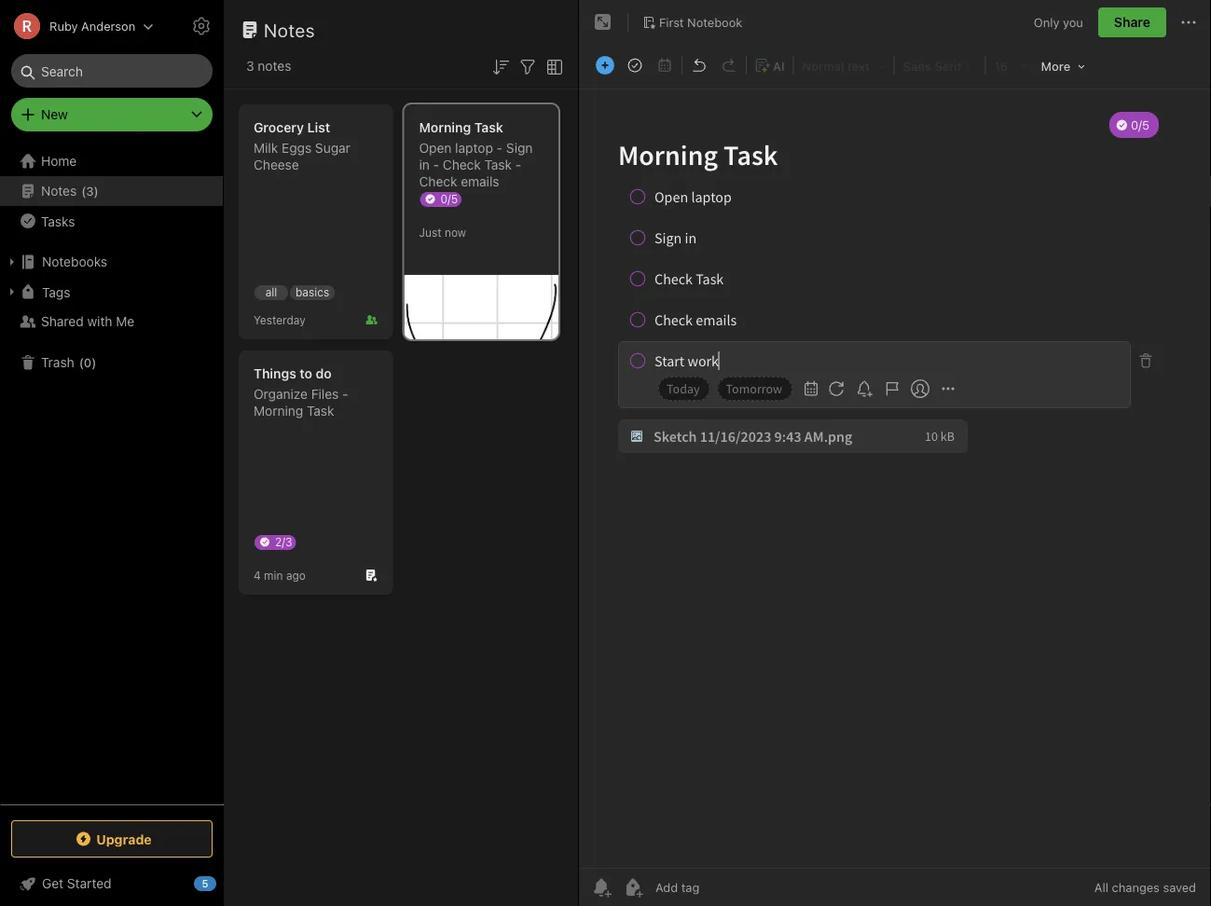 Task type: locate. For each thing, give the bounding box(es) containing it.
4 min ago
[[254, 569, 306, 582]]

morning down organize
[[254, 403, 303, 419]]

1 vertical spatial notes
[[41, 183, 77, 199]]

eggs
[[282, 140, 312, 156]]

me
[[116, 314, 135, 329]]

notes ( 3 )
[[41, 183, 99, 199]]

settings image
[[190, 15, 213, 37]]

tags button
[[0, 277, 223, 307]]

- left sign
[[497, 140, 503, 156]]

min
[[264, 569, 283, 582]]

check up 0/5
[[419, 174, 458, 189]]

(
[[81, 184, 86, 198], [79, 356, 84, 370]]

0 horizontal spatial 3
[[86, 184, 94, 198]]

)
[[94, 184, 99, 198], [92, 356, 96, 370]]

0 horizontal spatial morning
[[254, 403, 303, 419]]

Note Editor text field
[[579, 90, 1212, 868]]

tree
[[0, 146, 224, 804]]

you
[[1063, 15, 1084, 29]]

) inside trash ( 0 )
[[92, 356, 96, 370]]

add tag image
[[622, 877, 645, 899]]

( down home link
[[81, 184, 86, 198]]

emails
[[461, 174, 500, 189]]

1 horizontal spatial morning
[[419, 120, 471, 135]]

tasks
[[41, 213, 75, 229]]

notes
[[264, 19, 315, 41], [41, 183, 77, 199]]

all
[[266, 286, 277, 299]]

check
[[443, 157, 481, 173], [419, 174, 458, 189]]

share
[[1115, 14, 1151, 30]]

3 inside notes ( 3 )
[[86, 184, 94, 198]]

to
[[300, 366, 313, 382]]

notebooks link
[[0, 247, 223, 277]]

shared
[[41, 314, 84, 329]]

morning inside things to do organize files - morning task
[[254, 403, 303, 419]]

Heading level field
[[796, 52, 892, 78]]

files
[[311, 387, 339, 402]]

task up the emails in the top of the page
[[485, 157, 512, 173]]

3
[[246, 58, 254, 74], [86, 184, 94, 198]]

) down home link
[[94, 184, 99, 198]]

Add tag field
[[654, 880, 794, 896]]

task inside things to do organize files - morning task
[[307, 403, 334, 419]]

task down files
[[307, 403, 334, 419]]

morning
[[419, 120, 471, 135], [254, 403, 303, 419]]

Sort options field
[[490, 54, 512, 78]]

note window element
[[579, 0, 1212, 907]]

heading level image
[[797, 53, 891, 77]]

3 notes
[[246, 58, 291, 74]]

1 vertical spatial check
[[419, 174, 458, 189]]

0/5
[[441, 192, 458, 205]]

-
[[497, 140, 503, 156], [433, 157, 439, 173], [516, 157, 522, 173], [342, 387, 348, 402]]

task
[[475, 120, 504, 135], [485, 157, 512, 173], [307, 403, 334, 419]]

font family image
[[898, 53, 983, 77]]

) inside notes ( 3 )
[[94, 184, 99, 198]]

0 vertical spatial (
[[81, 184, 86, 198]]

0 vertical spatial )
[[94, 184, 99, 198]]

font size image
[[989, 53, 1034, 77]]

- right in
[[433, 157, 439, 173]]

1 vertical spatial morning
[[254, 403, 303, 419]]

started
[[67, 876, 112, 892]]

0 vertical spatial 3
[[246, 58, 254, 74]]

check down laptop
[[443, 157, 481, 173]]

saved
[[1164, 881, 1197, 895]]

1 horizontal spatial notes
[[264, 19, 315, 41]]

- right files
[[342, 387, 348, 402]]

upgrade
[[96, 832, 152, 847]]

( right trash
[[79, 356, 84, 370]]

Insert field
[[591, 52, 619, 78]]

0 vertical spatial morning
[[419, 120, 471, 135]]

first
[[660, 15, 684, 29]]

things
[[254, 366, 296, 382]]

None search field
[[24, 54, 200, 88]]

4
[[254, 569, 261, 582]]

only
[[1034, 15, 1060, 29]]

morning up open
[[419, 120, 471, 135]]

notes up notes in the top left of the page
[[264, 19, 315, 41]]

notes
[[258, 58, 291, 74]]

task up laptop
[[475, 120, 504, 135]]

expand note image
[[592, 11, 615, 34]]

notebooks
[[42, 254, 107, 270]]

all
[[1095, 881, 1109, 895]]

1 vertical spatial )
[[92, 356, 96, 370]]

) for trash
[[92, 356, 96, 370]]

open
[[419, 140, 452, 156]]

notes down home
[[41, 183, 77, 199]]

2 vertical spatial task
[[307, 403, 334, 419]]

1 vertical spatial (
[[79, 356, 84, 370]]

get started
[[42, 876, 112, 892]]

Font family field
[[897, 52, 984, 78]]

sign
[[506, 140, 533, 156]]

0 vertical spatial notes
[[264, 19, 315, 41]]

notes for notes ( 3 )
[[41, 183, 77, 199]]

1 vertical spatial task
[[485, 157, 512, 173]]

organize
[[254, 387, 308, 402]]

sugar
[[315, 140, 351, 156]]

Font size field
[[988, 52, 1035, 78]]

ago
[[286, 569, 306, 582]]

0 horizontal spatial notes
[[41, 183, 77, 199]]

2/3
[[275, 535, 292, 549]]

trash ( 0 )
[[41, 355, 96, 370]]

3 left notes in the top left of the page
[[246, 58, 254, 74]]

1 vertical spatial 3
[[86, 184, 94, 198]]

expand notebooks image
[[5, 255, 20, 270]]

( inside notes ( 3 )
[[81, 184, 86, 198]]

grocery
[[254, 120, 304, 135]]

with
[[87, 314, 112, 329]]

( inside trash ( 0 )
[[79, 356, 84, 370]]

add filters image
[[517, 56, 539, 78]]

) right trash
[[92, 356, 96, 370]]

3 down home link
[[86, 184, 94, 198]]

More field
[[1035, 52, 1093, 79]]



Task type: describe. For each thing, give the bounding box(es) containing it.
first notebook
[[660, 15, 743, 29]]

things to do organize files - morning task
[[254, 366, 348, 419]]

do
[[316, 366, 332, 382]]

Add filters field
[[517, 54, 539, 78]]

tree containing home
[[0, 146, 224, 804]]

( for notes
[[81, 184, 86, 198]]

get
[[42, 876, 64, 892]]

now
[[445, 226, 466, 239]]

list
[[307, 120, 330, 135]]

thumbnail image
[[404, 275, 559, 340]]

task image
[[622, 52, 648, 78]]

0
[[84, 356, 92, 370]]

expand tags image
[[5, 285, 20, 299]]

morning inside the morning task open laptop - sign in - check task - check emails
[[419, 120, 471, 135]]

grocery list milk eggs sugar cheese
[[254, 120, 351, 173]]

) for notes
[[94, 184, 99, 198]]

Search text field
[[24, 54, 200, 88]]

- down sign
[[516, 157, 522, 173]]

Account field
[[0, 7, 154, 45]]

just now
[[419, 226, 466, 239]]

home
[[41, 153, 77, 169]]

more actions image
[[1178, 11, 1201, 34]]

in
[[419, 157, 430, 173]]

5
[[202, 878, 209, 890]]

basics
[[296, 286, 330, 299]]

notebook
[[688, 15, 743, 29]]

View options field
[[539, 54, 566, 78]]

ruby
[[49, 19, 78, 33]]

first notebook button
[[636, 9, 749, 35]]

milk
[[254, 140, 278, 156]]

- inside things to do organize files - morning task
[[342, 387, 348, 402]]

0 vertical spatial check
[[443, 157, 481, 173]]

share button
[[1099, 7, 1167, 37]]

0 vertical spatial task
[[475, 120, 504, 135]]

yesterday
[[254, 313, 306, 326]]

upgrade button
[[11, 821, 213, 858]]

only you
[[1034, 15, 1084, 29]]

changes
[[1112, 881, 1160, 895]]

new button
[[11, 98, 213, 132]]

home link
[[0, 146, 224, 176]]

( for trash
[[79, 356, 84, 370]]

tasks button
[[0, 206, 223, 236]]

tags
[[42, 284, 70, 300]]

notes for notes
[[264, 19, 315, 41]]

More actions field
[[1178, 7, 1201, 37]]

trash
[[41, 355, 74, 370]]

ruby anderson
[[49, 19, 135, 33]]

1 horizontal spatial 3
[[246, 58, 254, 74]]

anderson
[[81, 19, 135, 33]]

new
[[41, 107, 68, 122]]

just
[[419, 226, 442, 239]]

add a reminder image
[[590, 877, 613, 899]]

undo image
[[687, 52, 713, 78]]

shared with me
[[41, 314, 135, 329]]

shared with me link
[[0, 307, 223, 337]]

click to collapse image
[[217, 872, 231, 895]]

more
[[1042, 59, 1071, 73]]

Help and Learning task checklist field
[[0, 869, 224, 899]]

cheese
[[254, 157, 299, 173]]

all changes saved
[[1095, 881, 1197, 895]]

laptop
[[455, 140, 493, 156]]

morning task open laptop - sign in - check task - check emails
[[419, 120, 533, 189]]



Task type: vqa. For each thing, say whether or not it's contained in the screenshot.
Shared content I receive option in the bottom left of the page
no



